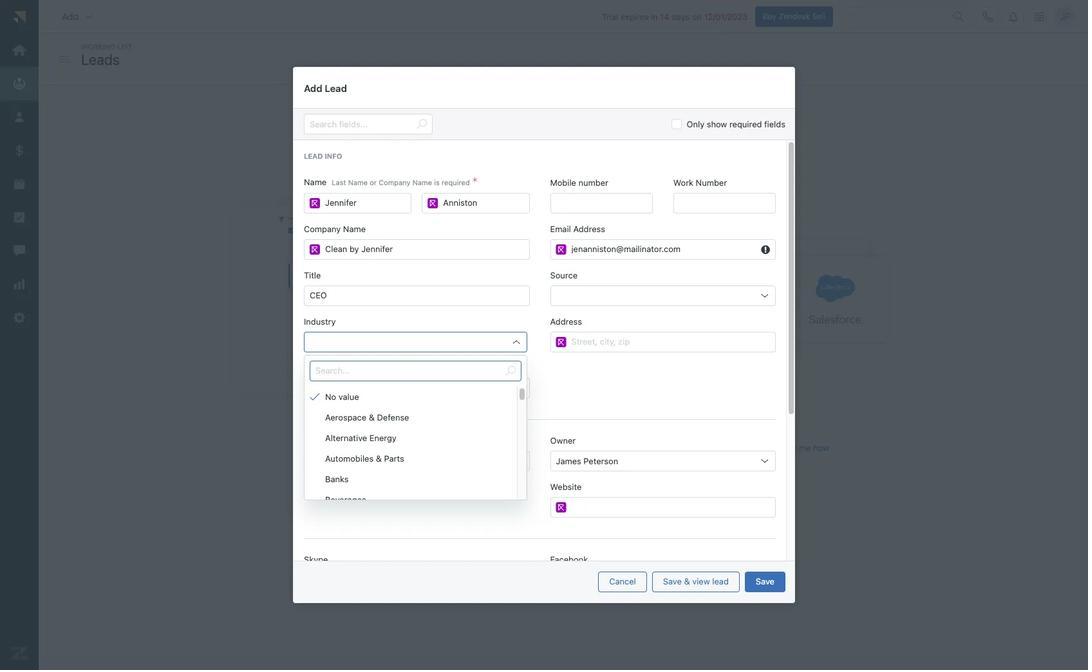 Task type: locate. For each thing, give the bounding box(es) containing it.
0 vertical spatial reach fill image
[[428, 198, 438, 209]]

mobile number
[[550, 178, 608, 188]]

0 vertical spatial &
[[369, 413, 375, 423]]

0 vertical spatial lead
[[402, 139, 419, 149]]

leads down the energy
[[395, 447, 416, 457]]

leads inside button
[[388, 420, 409, 430]]

reach fill image down email in the right of the page
[[556, 245, 566, 255]]

million
[[529, 139, 554, 149], [637, 139, 662, 149]]

lead info
[[304, 152, 342, 160]]

million right 395
[[637, 139, 662, 149]]

name left is
[[413, 178, 432, 187]]

reach fill image up title
[[310, 245, 320, 255]]

view
[[692, 577, 710, 587]]

in right bring
[[543, 110, 556, 129]]

address down source
[[550, 317, 582, 327]]

learn down and
[[591, 153, 613, 163]]

import my leads button
[[705, 411, 789, 432]]

automobiles
[[325, 454, 374, 464]]

Search fields... field
[[310, 115, 411, 134]]

about down alternative
[[323, 447, 345, 457]]

1 vertical spatial about
[[323, 447, 345, 457]]

buy
[[763, 11, 777, 21]]

name last name or company name is required
[[304, 177, 470, 187]]

20
[[516, 139, 527, 149]]

name left or at the top of the page
[[348, 178, 368, 187]]

1 vertical spatial required
[[442, 178, 470, 187]]

or, add your leads manually. show me how
[[665, 443, 829, 453]]

1 horizontal spatial search image
[[505, 366, 516, 377]]

jp
[[1060, 11, 1070, 22]]

working
[[81, 42, 115, 51]]

company name
[[304, 224, 366, 234]]

add left chevron down image
[[62, 11, 78, 22]]

12/01/2023
[[704, 11, 748, 22]]

my
[[744, 416, 755, 426]]

search image
[[954, 11, 964, 22], [417, 119, 427, 130], [505, 366, 516, 377]]

lead left lists
[[402, 139, 419, 149]]

1 horizontal spatial with
[[439, 139, 455, 149]]

sell
[[812, 11, 825, 21]]

Address field
[[571, 333, 770, 352]]

1 horizontal spatial learn
[[591, 153, 613, 163]]

new down the energy
[[377, 447, 393, 457]]

or,
[[665, 443, 675, 453]]

company up title
[[304, 224, 341, 234]]

about inside create targeted lead lists with access to over 20 million businesses and 395 million prospect records. or import the leads you're already working on. learn about
[[616, 153, 638, 163]]

tags
[[304, 363, 322, 373]]

facebook
[[550, 555, 588, 565]]

about down 395
[[616, 153, 638, 163]]

0 horizontal spatial required
[[442, 178, 470, 187]]

1 vertical spatial the
[[776, 139, 788, 149]]

lead inside button
[[712, 577, 729, 587]]

1 vertical spatial learn
[[299, 447, 321, 457]]

reach fill image for email address
[[556, 245, 566, 255]]

0 horizontal spatial company
[[304, 224, 341, 234]]

address
[[573, 224, 605, 234], [550, 317, 582, 327]]

& inside the save & view lead button
[[684, 577, 690, 587]]

1 vertical spatial lead
[[304, 152, 323, 160]]

0 horizontal spatial the
[[560, 110, 583, 129]]

2 horizontal spatial &
[[684, 577, 690, 587]]

save left view
[[663, 577, 682, 587]]

1 horizontal spatial million
[[637, 139, 662, 149]]

Work Number field
[[679, 194, 770, 213]]

1 horizontal spatial about
[[616, 153, 638, 163]]

cancel button
[[598, 572, 647, 593]]

energy
[[369, 433, 397, 444]]

company
[[379, 178, 411, 187], [304, 224, 341, 234]]

0 vertical spatial add
[[62, 11, 78, 22]]

company right or at the top of the page
[[379, 178, 411, 187]]

0 horizontal spatial lead
[[304, 152, 323, 160]]

email address
[[550, 224, 605, 234]]

new up the energy
[[370, 420, 386, 430]]

targeted
[[367, 139, 400, 149]]

import
[[748, 139, 773, 149]]

Mobile number field
[[556, 194, 647, 213]]

1 vertical spatial search image
[[417, 119, 427, 130]]

already
[[513, 153, 542, 163]]

save right view
[[756, 577, 775, 587]]

new inside button
[[370, 420, 386, 430]]

0 horizontal spatial add
[[62, 11, 78, 22]]

1 vertical spatial new
[[377, 447, 393, 457]]

new button
[[304, 451, 530, 472]]

First Name field
[[325, 194, 406, 213]]

with
[[439, 139, 455, 149], [418, 447, 434, 457]]

1 vertical spatial with
[[418, 447, 434, 457]]

status
[[304, 436, 329, 446]]

working
[[544, 153, 575, 163]]

& right "find"
[[369, 413, 375, 423]]

reach fill image for company name
[[310, 245, 320, 255]]

1 horizontal spatial company
[[379, 178, 411, 187]]

1 vertical spatial in
[[543, 110, 556, 129]]

add up search fields... "field"
[[304, 82, 322, 94]]

1 horizontal spatial required
[[730, 119, 762, 130]]

name
[[304, 177, 327, 187], [348, 178, 368, 187], [413, 178, 432, 187], [343, 224, 366, 234]]

Company Name field
[[325, 240, 524, 259]]

learn down status
[[299, 447, 321, 457]]

1 horizontal spatial lead
[[325, 82, 347, 94]]

new
[[370, 420, 386, 430], [377, 447, 393, 457]]

2 vertical spatial search image
[[505, 366, 516, 377]]

1 vertical spatial add
[[304, 82, 322, 94]]

asterisk image
[[472, 178, 478, 188]]

is
[[434, 178, 440, 187]]

bell image
[[1008, 11, 1019, 22]]

work number
[[673, 178, 727, 188]]

reach fill image
[[428, 198, 438, 209], [556, 337, 566, 348]]

alternative
[[325, 433, 367, 444]]

learn about finding new leads with reach
[[299, 447, 461, 457]]

0 horizontal spatial search image
[[417, 119, 427, 130]]

the down fields
[[776, 139, 788, 149]]

how
[[813, 443, 829, 453]]

me
[[799, 443, 811, 453]]

0 vertical spatial company
[[379, 178, 411, 187]]

add for add
[[62, 11, 78, 22]]

None field
[[852, 11, 946, 22], [307, 379, 526, 399], [852, 11, 946, 22], [307, 379, 526, 399]]

james peterson button
[[550, 451, 776, 472]]

0 vertical spatial new
[[370, 420, 386, 430]]

learn inside create targeted lead lists with access to over 20 million businesses and 395 million prospect records. or import the leads you're already working on. learn about
[[591, 153, 613, 163]]

0 vertical spatial lead
[[325, 82, 347, 94]]

million up already
[[529, 139, 554, 149]]

list
[[117, 42, 132, 51]]

Search... field
[[316, 362, 500, 381]]

in
[[651, 11, 658, 22], [543, 110, 556, 129]]

to
[[487, 139, 495, 149]]

leads
[[81, 51, 120, 68]]

& left parts
[[376, 454, 382, 464]]

0 vertical spatial search image
[[954, 11, 964, 22]]

find new leads
[[351, 420, 409, 430]]

fields
[[764, 119, 786, 130]]

save for save & view lead
[[663, 577, 682, 587]]

1 save from the left
[[663, 577, 682, 587]]

your
[[694, 443, 711, 453]]

import
[[716, 416, 741, 426]]

reach fill image
[[310, 198, 320, 209], [310, 245, 320, 255], [556, 245, 566, 255], [556, 503, 566, 513]]

the
[[560, 110, 583, 129], [776, 139, 788, 149]]

save & view lead
[[663, 577, 729, 587]]

lead up search fields... "field"
[[325, 82, 347, 94]]

create targeted lead lists with access to over 20 million businesses and 395 million prospect records. or import the leads you're already working on. learn about
[[339, 139, 788, 163]]

with left reach
[[418, 447, 434, 457]]

1 horizontal spatial &
[[376, 454, 382, 464]]

Title field
[[310, 287, 524, 306]]

cancel
[[609, 577, 636, 587]]

& for save
[[684, 577, 690, 587]]

0 vertical spatial about
[[616, 153, 638, 163]]

reach fill image down "website"
[[556, 503, 566, 513]]

leads right 'my' at the bottom right
[[758, 416, 778, 426]]

0 horizontal spatial &
[[369, 413, 375, 423]]

0 vertical spatial with
[[439, 139, 455, 149]]

manually.
[[737, 443, 773, 453]]

1 vertical spatial &
[[376, 454, 382, 464]]

or
[[370, 178, 377, 187]]

leads down access
[[463, 153, 484, 163]]

1 vertical spatial lead
[[712, 577, 729, 587]]

leads inside button
[[758, 416, 778, 426]]

2 save from the left
[[756, 577, 775, 587]]

james peterson
[[556, 457, 618, 467]]

prospect
[[664, 139, 699, 149]]

trial expires in 14 days on 12/01/2023
[[602, 11, 748, 22]]

lead right view
[[712, 577, 729, 587]]

&
[[369, 413, 375, 423], [376, 454, 382, 464], [684, 577, 690, 587]]

reach fill image for address field
[[556, 337, 566, 348]]

add for add lead
[[304, 82, 322, 94]]

leads up the energy
[[388, 420, 409, 430]]

in left the 14
[[651, 11, 658, 22]]

on
[[692, 11, 702, 22]]

exclamation sign image
[[761, 244, 770, 255]]

1 vertical spatial reach fill image
[[556, 337, 566, 348]]

0 horizontal spatial lead
[[402, 139, 419, 149]]

1 horizontal spatial lead
[[712, 577, 729, 587]]

with right lists
[[439, 139, 455, 149]]

add inside button
[[62, 11, 78, 22]]

1 horizontal spatial add
[[304, 82, 322, 94]]

0 vertical spatial learn
[[591, 153, 613, 163]]

& for aerospace
[[369, 413, 375, 423]]

required up or
[[730, 119, 762, 130]]

2 vertical spatial &
[[684, 577, 690, 587]]

zendesk
[[779, 11, 810, 21]]

calls image
[[983, 11, 993, 22]]

0 vertical spatial required
[[730, 119, 762, 130]]

lead
[[325, 82, 347, 94], [304, 152, 323, 160]]

lead inside create targeted lead lists with access to over 20 million businesses and 395 million prospect records. or import the leads you're already working on. learn about
[[402, 139, 419, 149]]

name down first name field
[[343, 224, 366, 234]]

0 horizontal spatial million
[[529, 139, 554, 149]]

lead
[[402, 139, 419, 149], [712, 577, 729, 587]]

0 horizontal spatial learn
[[299, 447, 321, 457]]

the up businesses
[[560, 110, 583, 129]]

required right is
[[442, 178, 470, 187]]

1 horizontal spatial save
[[756, 577, 775, 587]]

0 horizontal spatial reach fill image
[[428, 198, 438, 209]]

1 horizontal spatial the
[[776, 139, 788, 149]]

0 horizontal spatial save
[[663, 577, 682, 587]]

1 vertical spatial company
[[304, 224, 341, 234]]

lead left info
[[304, 152, 323, 160]]

& left view
[[684, 577, 690, 587]]

0 horizontal spatial in
[[543, 110, 556, 129]]

1 horizontal spatial reach fill image
[[556, 337, 566, 348]]

bring in the leads
[[502, 110, 625, 129]]

2 horizontal spatial search image
[[954, 11, 964, 22]]

automobiles & parts
[[325, 454, 404, 464]]

businesses
[[556, 139, 600, 149]]

0 vertical spatial in
[[651, 11, 658, 22]]

work
[[673, 178, 694, 188]]

import my leads
[[716, 416, 778, 426]]

address down mobile number field
[[573, 224, 605, 234]]



Task type: describe. For each thing, give the bounding box(es) containing it.
1 vertical spatial address
[[550, 317, 582, 327]]

0 horizontal spatial about
[[323, 447, 345, 457]]

working list leads
[[81, 42, 132, 68]]

Last Name field
[[443, 194, 524, 213]]

zendesk products image
[[1035, 12, 1044, 21]]

new
[[310, 457, 327, 467]]

14
[[660, 11, 669, 22]]

aerospace
[[325, 413, 367, 423]]

search image for search fields... "field"
[[417, 119, 427, 130]]

leads up and
[[587, 110, 625, 129]]

email
[[550, 224, 571, 234]]

leads inside create targeted lead lists with access to over 20 million businesses and 395 million prospect records. or import the leads you're already working on. learn about
[[463, 153, 484, 163]]

only
[[687, 119, 705, 130]]

chevron down image
[[84, 11, 94, 22]]

0 vertical spatial address
[[573, 224, 605, 234]]

395
[[619, 139, 635, 149]]

0 vertical spatial the
[[560, 110, 583, 129]]

Website field
[[571, 498, 770, 518]]

Email Address field
[[571, 240, 756, 259]]

with inside create targeted lead lists with access to over 20 million businesses and 395 million prospect records. or import the leads you're already working on. learn about
[[439, 139, 455, 149]]

& for automobiles
[[376, 454, 382, 464]]

industry
[[304, 317, 336, 327]]

1 million from the left
[[529, 139, 554, 149]]

jp button
[[1055, 6, 1075, 27]]

no value
[[325, 392, 359, 402]]

over
[[497, 139, 514, 149]]

parts
[[384, 454, 404, 464]]

zendesk image
[[11, 646, 28, 663]]

banks
[[325, 475, 349, 485]]

save for save
[[756, 577, 775, 587]]

buy zendesk sell button
[[755, 6, 833, 27]]

reach fill image for the last name 'field'
[[428, 198, 438, 209]]

expires
[[621, 11, 649, 22]]

lists
[[421, 139, 437, 149]]

access
[[458, 139, 485, 149]]

value
[[339, 392, 359, 402]]

search image for "search..." field
[[505, 366, 516, 377]]

number
[[696, 178, 727, 188]]

trial
[[602, 11, 618, 22]]

finding
[[348, 447, 374, 457]]

reach fill image for website
[[556, 503, 566, 513]]

find
[[351, 420, 367, 430]]

defense
[[377, 413, 409, 423]]

required inside name last name or company name is required
[[442, 178, 470, 187]]

title
[[304, 270, 321, 281]]

or
[[736, 139, 746, 149]]

days
[[672, 11, 690, 22]]

add
[[677, 443, 692, 453]]

mobile
[[550, 178, 576, 188]]

show me how link
[[775, 443, 829, 454]]

2 million from the left
[[637, 139, 662, 149]]

beverages
[[325, 495, 366, 505]]

add button
[[52, 4, 104, 29]]

finding new leads with reach link
[[348, 447, 461, 458]]

reach fill image up company name
[[310, 198, 320, 209]]

you're
[[486, 153, 511, 163]]

info
[[325, 152, 342, 160]]

add lead
[[304, 82, 347, 94]]

1 horizontal spatial in
[[651, 11, 658, 22]]

name left last
[[304, 177, 327, 187]]

company inside name last name or company name is required
[[379, 178, 411, 187]]

peterson
[[584, 457, 618, 467]]

leads right your
[[714, 443, 734, 453]]

0 horizontal spatial with
[[418, 447, 434, 457]]

bring
[[502, 110, 540, 129]]

reach
[[437, 447, 461, 457]]

records.
[[702, 139, 734, 149]]

alternative energy
[[325, 433, 397, 444]]

james
[[556, 457, 581, 467]]

owner
[[550, 436, 576, 446]]

find new leads button
[[340, 415, 420, 435]]

show
[[775, 443, 797, 453]]

source
[[550, 270, 578, 281]]

only show required fields
[[687, 119, 786, 130]]

save & view lead button
[[652, 572, 740, 593]]

the inside create targeted lead lists with access to over 20 million businesses and 395 million prospect records. or import the leads you're already working on. learn about
[[776, 139, 788, 149]]

website
[[550, 482, 582, 493]]

on.
[[577, 153, 589, 163]]

show
[[707, 119, 727, 130]]

buy zendesk sell
[[763, 11, 825, 21]]

aerospace & defense
[[325, 413, 409, 423]]

last
[[332, 178, 346, 187]]

skype
[[304, 555, 328, 565]]



Task type: vqa. For each thing, say whether or not it's contained in the screenshot.
Account
no



